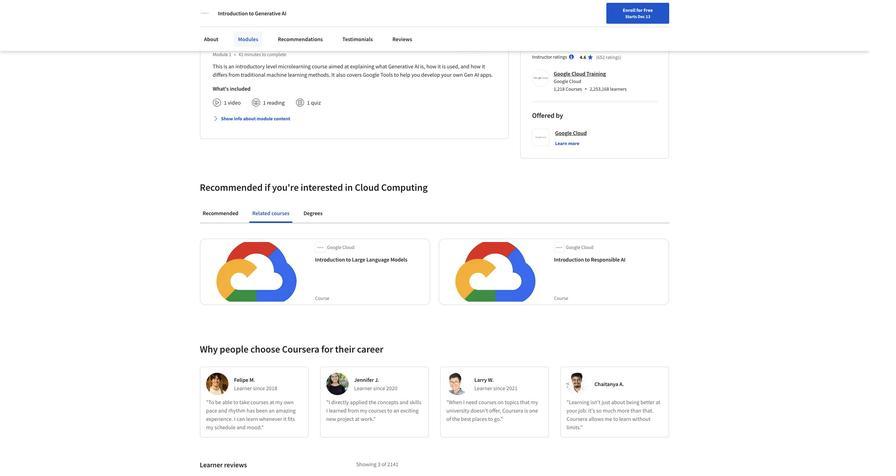 Task type: describe. For each thing, give the bounding box(es) containing it.
dec
[[638, 14, 645, 19]]

0 vertical spatial introductory
[[222, 0, 251, 4]]

1 horizontal spatial aimed
[[328, 63, 343, 70]]

larry w. learner since 2021
[[474, 377, 518, 392]]

0 vertical spatial covers
[[331, 5, 346, 12]]

rhythm
[[228, 408, 245, 415]]

from inside "i directly applied the concepts and skills i learned from my courses to an exciting new project at work."
[[348, 408, 359, 415]]

1 horizontal spatial help
[[400, 71, 410, 78]]

4.6
[[580, 54, 586, 60]]

1 vertical spatial for
[[321, 343, 333, 356]]

people
[[220, 343, 248, 356]]

since for w.
[[493, 385, 505, 392]]

learn for has
[[246, 416, 258, 423]]

related courses
[[252, 210, 290, 217]]

1 vertical spatial level
[[266, 63, 277, 70]]

to inside '"when i need courses on topics that my university doesn't offer, coursera is one of the best places to go."'
[[488, 416, 493, 423]]

1 for 1 reading
[[263, 99, 266, 106]]

and inside "i directly applied the concepts and skills i learned from my courses to an exciting new project at work."
[[400, 399, 408, 406]]

1 horizontal spatial apps.
[[480, 71, 493, 78]]

introduction to large language models link
[[315, 256, 427, 264]]

at inside "to be able to take courses at my own pace and rhythm has been an amazing experience. i can learn whenever it fits my schedule and mood."
[[270, 399, 274, 406]]

related
[[252, 210, 270, 217]]

reviews link
[[388, 31, 416, 47]]

1 horizontal spatial ratings
[[606, 54, 620, 60]]

if
[[265, 181, 270, 194]]

why people choose coursera for their career
[[200, 343, 383, 356]]

recommended for recommended if you're interested in cloud computing
[[200, 181, 263, 194]]

1 horizontal spatial also
[[336, 71, 346, 78]]

courses inside "i directly applied the concepts and skills i learned from my courses to an exciting new project at work."
[[368, 408, 386, 415]]

module inside "introduction to generative ai module 1 • 41 minutes to complete"
[[213, 51, 228, 58]]

0 vertical spatial from
[[216, 5, 227, 12]]

my down experience.
[[206, 424, 213, 431]]

1 inside "introduction to generative ai module 1 • 41 minutes to complete"
[[229, 51, 231, 58]]

be
[[215, 399, 221, 406]]

my inside "i directly applied the concepts and skills i learned from my courses to an exciting new project at work."
[[360, 408, 367, 415]]

course for introduction to large language models
[[315, 295, 329, 302]]

2021
[[506, 385, 518, 392]]

at inside "learning isn't just about being better at your job: it's so much more than that. coursera allows me to learn without limits."
[[656, 399, 660, 406]]

schedule
[[214, 424, 235, 431]]

been
[[256, 408, 268, 415]]

for inside enroll for free starts dec 13
[[636, 7, 643, 13]]

offered
[[532, 111, 554, 120]]

1 vertical spatial introductory
[[235, 63, 265, 70]]

0 vertical spatial it
[[317, 5, 320, 12]]

0 horizontal spatial used,
[[430, 0, 442, 4]]

0 vertical spatial course
[[296, 0, 312, 4]]

"i
[[326, 399, 330, 406]]

0 vertical spatial machine
[[253, 5, 273, 12]]

introduction to generative ai module 1 • 41 minutes to complete
[[213, 40, 298, 58]]

new
[[326, 416, 336, 423]]

introduction to generative ai
[[218, 10, 286, 17]]

0 horizontal spatial of
[[382, 461, 386, 468]]

google cloud up 'learn more'
[[555, 129, 587, 136]]

pace
[[206, 408, 217, 415]]

google cloud training google cloud 1,218 courses • 2,253,168 learners
[[554, 70, 627, 93]]

0 horizontal spatial aimed
[[313, 0, 327, 4]]

1 vertical spatial it
[[331, 71, 335, 78]]

0 vertical spatial explaining
[[334, 0, 358, 4]]

language
[[366, 256, 389, 263]]

why
[[200, 343, 218, 356]]

0 vertical spatial learning
[[274, 5, 292, 12]]

1 vertical spatial tools
[[380, 71, 393, 78]]

models
[[390, 256, 407, 263]]

1 vertical spatial course
[[312, 63, 327, 70]]

about inside "learning isn't just about being better at your job: it's so much more than that. coursera allows me to learn without limits."
[[611, 399, 625, 406]]

2018
[[266, 385, 277, 392]]

has
[[247, 408, 255, 415]]

that.
[[642, 408, 653, 415]]

• inside google cloud training google cloud 1,218 courses • 2,253,168 learners
[[585, 85, 587, 93]]

allows
[[589, 416, 604, 423]]

1 vertical spatial you
[[411, 71, 420, 78]]

"learning isn't just about being better at your job: it's so much more than that. coursera allows me to learn without limits."
[[567, 399, 660, 431]]

( 652 ratings )
[[596, 54, 621, 60]]

learn for more
[[619, 416, 631, 423]]

0 horizontal spatial tools
[[365, 5, 377, 12]]

an inside "i directly applied the concepts and skills i learned from my courses to an exciting new project at work."
[[393, 408, 399, 415]]

degrees
[[304, 210, 323, 217]]

"when i need courses on topics that my university doesn't offer, coursera is one of the best places to go."
[[446, 399, 538, 423]]

• inside "introduction to generative ai module 1 • 41 minutes to complete"
[[234, 51, 236, 58]]

own inside "to be able to take courses at my own pace and rhythm has been an amazing experience. i can learn whenever it fits my schedule and mood."
[[284, 399, 294, 406]]

"to
[[206, 399, 214, 406]]

1 horizontal spatial used,
[[447, 63, 459, 70]]

1 vertical spatial own
[[453, 71, 463, 78]]

learner for felipe
[[234, 385, 252, 392]]

what's included
[[213, 85, 250, 92]]

1 reading
[[263, 99, 285, 106]]

the inside '"when i need courses on topics that my university doesn't offer, coursera is one of the best places to go."'
[[452, 416, 460, 423]]

show info about module content button
[[210, 112, 293, 125]]

isn't
[[590, 399, 600, 406]]

courses inside "to be able to take courses at my own pace and rhythm has been an amazing experience. i can learn whenever it fits my schedule and mood."
[[251, 399, 268, 406]]

)
[[620, 54, 621, 60]]

1 vertical spatial machine
[[266, 71, 287, 78]]

my inside '"when i need courses on topics that my university doesn't offer, coursera is one of the best places to go."'
[[531, 399, 538, 406]]

one
[[529, 408, 538, 415]]

0 vertical spatial differs
[[200, 5, 214, 12]]

directly
[[331, 399, 349, 406]]

about
[[204, 36, 218, 43]]

courses inside '"when i need courses on topics that my university doesn't offer, coursera is one of the best places to go."'
[[479, 399, 496, 406]]

0 vertical spatial traditional
[[228, 5, 252, 12]]

introduction for introduction to generative ai
[[218, 10, 248, 17]]

0 vertical spatial develop
[[405, 5, 423, 12]]

reading
[[267, 99, 285, 106]]

project
[[337, 416, 354, 423]]

without
[[632, 416, 651, 423]]

0 horizontal spatial also
[[321, 5, 330, 12]]

2,253,168
[[590, 86, 609, 92]]

about inside show info about module content dropdown button
[[243, 116, 256, 122]]

instructor ratings
[[532, 54, 567, 60]]

mood."
[[247, 424, 264, 431]]

career
[[357, 343, 383, 356]]

university
[[446, 408, 469, 415]]

to inside "learning isn't just about being better at your job: it's so much more than that. coursera allows me to learn without limits."
[[613, 416, 618, 423]]

learned
[[329, 408, 347, 415]]

concepts
[[377, 399, 398, 406]]

since for j.
[[373, 385, 385, 392]]

learner for jennifer
[[354, 385, 372, 392]]

0 vertical spatial microlearning
[[264, 0, 295, 4]]

0 vertical spatial your
[[425, 5, 435, 12]]

1 quiz
[[307, 99, 321, 106]]

0 vertical spatial level
[[252, 0, 262, 4]]

so
[[596, 408, 602, 415]]

whenever
[[259, 416, 282, 423]]

modules link
[[234, 31, 262, 47]]

1 vertical spatial differs
[[213, 71, 227, 78]]

learn more
[[555, 140, 579, 147]]

0 vertical spatial own
[[436, 5, 446, 12]]

introduction for introduction to responsible ai
[[554, 256, 584, 263]]

their
[[335, 343, 355, 356]]

of inside '"when i need courses on topics that my university doesn't offer, coursera is one of the best places to go."'
[[446, 416, 451, 423]]

introduction to responsible ai link
[[554, 256, 666, 264]]

is inside '"when i need courses on topics that my university doesn't offer, coursera is one of the best places to go."'
[[524, 408, 528, 415]]

jennifer
[[354, 377, 374, 384]]

free
[[644, 7, 653, 13]]

can
[[237, 416, 245, 423]]

chaitanya
[[594, 381, 618, 388]]

learners
[[610, 86, 627, 92]]

testimonials link
[[338, 31, 377, 47]]

1 vertical spatial what
[[375, 63, 387, 70]]

instructor for instructor ratings
[[532, 54, 552, 60]]

i inside '"when i need courses on topics that my university doesn't offer, coursera is one of the best places to go."'
[[463, 399, 465, 406]]

on
[[498, 399, 504, 406]]

recommendations link
[[274, 31, 327, 47]]

google cloud training image
[[533, 70, 548, 86]]

652
[[597, 54, 605, 60]]

1 vertical spatial gen
[[464, 71, 473, 78]]

"i directly applied the concepts and skills i learned from my courses to an exciting new project at work."
[[326, 399, 421, 423]]

skills
[[410, 399, 421, 406]]

need
[[466, 399, 477, 406]]

ai inside "introduction to generative ai module 1 • 41 minutes to complete"
[[293, 40, 298, 49]]

1 vertical spatial this
[[213, 63, 222, 70]]

introduction for introduction to large language models
[[315, 256, 345, 263]]

me
[[605, 416, 612, 423]]

1 horizontal spatial from
[[229, 71, 240, 78]]

computing
[[381, 181, 428, 194]]

generative inside "introduction to generative ai module 1 • 41 minutes to complete"
[[259, 40, 291, 49]]

1 vertical spatial develop
[[421, 71, 440, 78]]



Task type: locate. For each thing, give the bounding box(es) containing it.
1 horizontal spatial covers
[[347, 71, 362, 78]]

0 horizontal spatial own
[[284, 399, 294, 406]]

1 vertical spatial the
[[452, 416, 460, 423]]

0 vertical spatial instructor
[[532, 43, 562, 52]]

0 vertical spatial this is an introductory level microlearning course aimed at explaining what generative ai is, how it is used, and how it differs from traditional machine learning methods. it also covers google tools to help you develop your own gen ai apps.
[[200, 0, 476, 12]]

0 vertical spatial tools
[[365, 5, 377, 12]]

since down w.
[[493, 385, 505, 392]]

0 vertical spatial the
[[369, 399, 376, 406]]

1 instructor from the top
[[532, 43, 562, 52]]

0 vertical spatial recommended
[[200, 181, 263, 194]]

google cloud for introduction to responsible ai
[[566, 244, 593, 251]]

i inside "to be able to take courses at my own pace and rhythm has been an amazing experience. i can learn whenever it fits my schedule and mood."
[[234, 416, 236, 423]]

courses right the related
[[271, 210, 290, 217]]

more inside "learning isn't just about being better at your job: it's so much more than that. coursera allows me to learn without limits."
[[617, 408, 629, 415]]

0 vertical spatial apps.
[[464, 5, 476, 12]]

an inside "to be able to take courses at my own pace and rhythm has been an amazing experience. i can learn whenever it fits my schedule and mood."
[[269, 408, 275, 415]]

learner inside felipe m. learner since 2018
[[234, 385, 252, 392]]

google cloud for introduction to large language models
[[327, 244, 354, 251]]

introduction for introduction to generative ai module 1 • 41 minutes to complete
[[213, 40, 250, 49]]

recommended inside button
[[203, 210, 238, 217]]

from right google cloud icon
[[216, 5, 227, 12]]

1 vertical spatial instructor
[[532, 54, 552, 60]]

my
[[275, 399, 283, 406], [531, 399, 538, 406], [360, 408, 367, 415], [206, 424, 213, 431]]

1 course from the left
[[315, 295, 329, 302]]

2020
[[386, 385, 397, 392]]

•
[[234, 51, 236, 58], [585, 85, 587, 93]]

2 instructor from the top
[[532, 54, 552, 60]]

felipe
[[234, 377, 248, 384]]

course for introduction to responsible ai
[[554, 295, 568, 302]]

instructor up google cloud training image
[[532, 54, 552, 60]]

courses
[[271, 210, 290, 217], [251, 399, 268, 406], [479, 399, 496, 406], [368, 408, 386, 415]]

courses up work."
[[368, 408, 386, 415]]

learn inside "learning isn't just about being better at your job: it's so much more than that. coursera allows me to learn without limits."
[[619, 416, 631, 423]]

at inside "i directly applied the concepts and skills i learned from my courses to an exciting new project at work."
[[355, 416, 360, 423]]

showing
[[356, 461, 377, 468]]

0 vertical spatial gen
[[447, 5, 457, 12]]

2 horizontal spatial i
[[463, 399, 465, 406]]

learner inside larry w. learner since 2021
[[474, 385, 492, 392]]

1 horizontal spatial more
[[617, 408, 629, 415]]

is
[[210, 0, 214, 4], [425, 0, 428, 4], [224, 63, 227, 70], [442, 63, 446, 70], [524, 408, 528, 415]]

learn
[[555, 140, 567, 147]]

included
[[230, 85, 250, 92]]

since for m.
[[253, 385, 265, 392]]

my up "one"
[[531, 399, 538, 406]]

since inside felipe m. learner since 2018
[[253, 385, 265, 392]]

google cloud up introduction to responsible ai
[[566, 244, 593, 251]]

show info about module content
[[221, 116, 290, 122]]

introductory down the minutes
[[235, 63, 265, 70]]

the inside "i directly applied the concepts and skills i learned from my courses to an exciting new project at work."
[[369, 399, 376, 406]]

1 vertical spatial coursera
[[502, 408, 523, 415]]

google cloud image
[[200, 8, 210, 18]]

learn down "than"
[[619, 416, 631, 423]]

0 vertical spatial coursera
[[282, 343, 319, 356]]

0 horizontal spatial it
[[317, 5, 320, 12]]

cloud
[[572, 70, 585, 77], [569, 78, 581, 84], [573, 129, 587, 136], [355, 181, 379, 194], [342, 244, 354, 251], [581, 244, 593, 251]]

course
[[296, 0, 312, 4], [312, 63, 327, 70]]

1 vertical spatial i
[[326, 408, 328, 415]]

courses up offer,
[[479, 399, 496, 406]]

1 left reading
[[263, 99, 266, 106]]

0 horizontal spatial since
[[253, 385, 265, 392]]

0 vertical spatial methods.
[[294, 5, 315, 12]]

introduction
[[218, 10, 248, 17], [213, 40, 250, 49], [315, 256, 345, 263], [554, 256, 584, 263]]

1 video
[[224, 99, 241, 106]]

learn down the has
[[246, 416, 258, 423]]

google cloud training link
[[554, 70, 606, 77]]

2 horizontal spatial your
[[567, 408, 577, 415]]

0 vertical spatial for
[[636, 7, 643, 13]]

to
[[378, 5, 383, 12], [249, 10, 254, 17], [252, 40, 258, 49], [262, 51, 266, 58], [394, 71, 399, 78], [346, 256, 351, 263], [585, 256, 590, 263], [233, 399, 238, 406], [387, 408, 392, 415], [488, 416, 493, 423], [613, 416, 618, 423]]

0 vertical spatial you
[[396, 5, 404, 12]]

traditional up included
[[241, 71, 265, 78]]

courses inside related courses button
[[271, 210, 290, 217]]

about right info
[[243, 116, 256, 122]]

your inside "learning isn't just about being better at your job: it's so much more than that. coursera allows me to learn without limits."
[[567, 408, 577, 415]]

best
[[461, 416, 471, 423]]

41
[[238, 51, 243, 58]]

minutes
[[244, 51, 261, 58]]

courses up been
[[251, 399, 268, 406]]

module left details
[[451, 45, 469, 52]]

courses
[[566, 86, 582, 92]]

ratings right 652
[[606, 54, 620, 60]]

1 horizontal spatial you
[[411, 71, 420, 78]]

1 vertical spatial explaining
[[350, 63, 374, 70]]

1 vertical spatial from
[[229, 71, 240, 78]]

1 vertical spatial help
[[400, 71, 410, 78]]

1 horizontal spatial since
[[373, 385, 385, 392]]

1 horizontal spatial it
[[331, 71, 335, 78]]

recommended
[[200, 181, 263, 194], [203, 210, 238, 217]]

module
[[257, 116, 273, 122]]

module down about on the left top of the page
[[213, 51, 228, 58]]

1 horizontal spatial learn
[[619, 416, 631, 423]]

2 learn from the left
[[619, 416, 631, 423]]

jennifer j. learner since 2020
[[354, 377, 397, 392]]

traditional up modules
[[228, 5, 252, 12]]

show
[[221, 116, 233, 122]]

1 vertical spatial apps.
[[480, 71, 493, 78]]

details
[[470, 45, 486, 52]]

this up google cloud icon
[[200, 0, 209, 4]]

introduction to responsible ai
[[554, 256, 625, 263]]

"when
[[446, 399, 462, 406]]

1 left the 41
[[229, 51, 231, 58]]

being
[[626, 399, 639, 406]]

differs up about on the left top of the page
[[200, 5, 214, 12]]

0 horizontal spatial help
[[384, 5, 394, 12]]

• right courses
[[585, 85, 587, 93]]

1 horizontal spatial course
[[554, 295, 568, 302]]

2 course from the left
[[554, 295, 568, 302]]

0 horizontal spatial gen
[[447, 5, 457, 12]]

instructor up instructor ratings
[[532, 43, 562, 52]]

(
[[596, 54, 597, 60]]

my up work."
[[360, 408, 367, 415]]

0 vertical spatial •
[[234, 51, 236, 58]]

reviews
[[392, 36, 412, 43]]

0 horizontal spatial covers
[[331, 5, 346, 12]]

differs
[[200, 5, 214, 12], [213, 71, 227, 78]]

0 horizontal spatial course
[[315, 295, 329, 302]]

1 since from the left
[[253, 385, 265, 392]]

the right the applied
[[369, 399, 376, 406]]

recommended for recommended
[[203, 210, 238, 217]]

machine down complete
[[266, 71, 287, 78]]

methods.
[[294, 5, 315, 12], [308, 71, 330, 78]]

2 since from the left
[[373, 385, 385, 392]]

doesn't
[[470, 408, 488, 415]]

learner down felipe
[[234, 385, 252, 392]]

"learning
[[567, 399, 589, 406]]

introduction to large language models
[[315, 256, 407, 263]]

1 horizontal spatial your
[[441, 71, 452, 78]]

of down 'university'
[[446, 416, 451, 423]]

content
[[274, 116, 290, 122]]

google cloud up large
[[327, 244, 354, 251]]

recommended if you're interested in cloud computing
[[200, 181, 428, 194]]

you're
[[272, 181, 299, 194]]

1 left the quiz at the top left of page
[[307, 99, 310, 106]]

is,
[[403, 0, 408, 4], [420, 63, 425, 70]]

enroll for free starts dec 13
[[623, 7, 653, 19]]

learner inside jennifer j. learner since 2020
[[354, 385, 372, 392]]

13
[[646, 14, 650, 19]]

it inside "to be able to take courses at my own pace and rhythm has been an amazing experience. i can learn whenever it fits my schedule and mood."
[[283, 416, 287, 423]]

this up what's
[[213, 63, 222, 70]]

since inside larry w. learner since 2021
[[493, 385, 505, 392]]

0 horizontal spatial for
[[321, 343, 333, 356]]

recommended button
[[200, 205, 241, 222]]

from down the applied
[[348, 408, 359, 415]]

introductory up introduction to generative ai
[[222, 0, 251, 4]]

large
[[352, 256, 365, 263]]

able
[[222, 399, 232, 406]]

learner left reviews
[[200, 461, 223, 470]]

1 vertical spatial traditional
[[241, 71, 265, 78]]

i down '"i'
[[326, 408, 328, 415]]

since down m.
[[253, 385, 265, 392]]

coursera
[[282, 343, 319, 356], [502, 408, 523, 415], [567, 416, 587, 423]]

2 vertical spatial own
[[284, 399, 294, 406]]

testimonials
[[342, 36, 373, 43]]

topics
[[505, 399, 519, 406]]

1 vertical spatial recommended
[[203, 210, 238, 217]]

1 horizontal spatial about
[[611, 399, 625, 406]]

j.
[[375, 377, 379, 384]]

info
[[234, 116, 242, 122]]

more down google cloud link
[[568, 140, 579, 147]]

0 horizontal spatial level
[[252, 0, 262, 4]]

1 learn from the left
[[246, 416, 258, 423]]

the
[[369, 399, 376, 406], [452, 416, 460, 423]]

the down 'university'
[[452, 416, 460, 423]]

just
[[602, 399, 610, 406]]

0 vertical spatial is,
[[403, 0, 408, 4]]

1 horizontal spatial i
[[326, 408, 328, 415]]

aimed
[[313, 0, 327, 4], [328, 63, 343, 70]]

1 horizontal spatial what
[[375, 63, 387, 70]]

1 horizontal spatial module
[[451, 45, 469, 52]]

covers
[[331, 5, 346, 12], [347, 71, 362, 78]]

showing 3 of 2141
[[356, 461, 398, 468]]

1 vertical spatial about
[[611, 399, 625, 406]]

take
[[239, 399, 249, 406]]

ai
[[398, 0, 402, 4], [458, 5, 462, 12], [282, 10, 286, 17], [293, 40, 298, 49], [415, 63, 419, 70], [474, 71, 479, 78], [621, 256, 625, 263]]

2 vertical spatial i
[[234, 416, 236, 423]]

my up amazing
[[275, 399, 283, 406]]

responsible
[[591, 256, 620, 263]]

0 horizontal spatial learn
[[246, 416, 258, 423]]

introduction inside "introduction to generative ai module 1 • 41 minutes to complete"
[[213, 40, 250, 49]]

3 since from the left
[[493, 385, 505, 392]]

about link
[[200, 31, 223, 47]]

1 vertical spatial your
[[441, 71, 452, 78]]

i left can
[[234, 416, 236, 423]]

methods. up recommendations link
[[294, 5, 315, 12]]

of right 3
[[382, 461, 386, 468]]

1 for 1 quiz
[[307, 99, 310, 106]]

help
[[384, 5, 394, 12], [400, 71, 410, 78]]

more left "than"
[[617, 408, 629, 415]]

recommendations
[[278, 36, 323, 43]]

by
[[556, 111, 563, 120]]

0 horizontal spatial apps.
[[464, 5, 476, 12]]

to inside "i directly applied the concepts and skills i learned from my courses to an exciting new project at work."
[[387, 408, 392, 415]]

1 horizontal spatial for
[[636, 7, 643, 13]]

0 horizontal spatial ratings
[[553, 54, 567, 60]]

since inside jennifer j. learner since 2020
[[373, 385, 385, 392]]

coursera inside '"when i need courses on topics that my university doesn't offer, coursera is one of the best places to go."'
[[502, 408, 523, 415]]

job:
[[578, 408, 587, 415]]

3
[[378, 461, 380, 468]]

from up the what's included
[[229, 71, 240, 78]]

about
[[243, 116, 256, 122], [611, 399, 625, 406]]

apps.
[[464, 5, 476, 12], [480, 71, 493, 78]]

for left their
[[321, 343, 333, 356]]

training
[[586, 70, 606, 77]]

0 horizontal spatial i
[[234, 416, 236, 423]]

machine up modules
[[253, 5, 273, 12]]

introductory
[[222, 0, 251, 4], [235, 63, 265, 70]]

learn inside "to be able to take courses at my own pace and rhythm has been an amazing experience. i can learn whenever it fits my schedule and mood."
[[246, 416, 258, 423]]

about up much
[[611, 399, 625, 406]]

related courses button
[[250, 205, 292, 222]]

0 horizontal spatial what
[[359, 0, 370, 4]]

1 vertical spatial learning
[[288, 71, 307, 78]]

differs up what's
[[213, 71, 227, 78]]

2 horizontal spatial own
[[453, 71, 463, 78]]

more inside button
[[568, 140, 579, 147]]

2141
[[387, 461, 398, 468]]

and
[[443, 0, 452, 4], [461, 63, 470, 70], [400, 399, 408, 406], [218, 408, 227, 415], [237, 424, 246, 431]]

since down j.
[[373, 385, 385, 392]]

1 vertical spatial methods.
[[308, 71, 330, 78]]

to inside "to be able to take courses at my own pace and rhythm has been an amazing experience. i can learn whenever it fits my schedule and mood."
[[233, 399, 238, 406]]

that
[[520, 399, 530, 406]]

1 horizontal spatial own
[[436, 5, 446, 12]]

0 horizontal spatial you
[[396, 5, 404, 12]]

for up dec
[[636, 7, 643, 13]]

0 horizontal spatial this
[[200, 0, 209, 4]]

i left need
[[463, 399, 465, 406]]

module details
[[451, 45, 486, 52]]

microlearning down complete
[[278, 63, 311, 70]]

google cloud link
[[555, 129, 587, 137]]

you
[[396, 5, 404, 12], [411, 71, 420, 78]]

1 vertical spatial •
[[585, 85, 587, 93]]

0 horizontal spatial more
[[568, 140, 579, 147]]

offered by
[[532, 111, 563, 120]]

1 horizontal spatial is,
[[420, 63, 425, 70]]

ratings left the 4.6
[[553, 54, 567, 60]]

1 vertical spatial this is an introductory level microlearning course aimed at explaining what generative ai is, how it is used, and how it differs from traditional machine learning methods. it also covers google tools to help you develop your own gen ai apps.
[[213, 63, 493, 78]]

learner down 'jennifer'
[[354, 385, 372, 392]]

2 vertical spatial your
[[567, 408, 577, 415]]

interested
[[301, 181, 343, 194]]

amazing
[[276, 408, 296, 415]]

0 horizontal spatial from
[[216, 5, 227, 12]]

1 left video
[[224, 99, 227, 106]]

methods. up the quiz at the top left of page
[[308, 71, 330, 78]]

0 horizontal spatial the
[[369, 399, 376, 406]]

• left the 41
[[234, 51, 236, 58]]

2 vertical spatial coursera
[[567, 416, 587, 423]]

instructor
[[532, 43, 562, 52], [532, 54, 552, 60]]

go."
[[494, 416, 503, 423]]

level up introduction to generative ai
[[252, 0, 262, 4]]

i inside "i directly applied the concepts and skills i learned from my courses to an exciting new project at work."
[[326, 408, 328, 415]]

level down complete
[[266, 63, 277, 70]]

coursera inside "learning isn't just about being better at your job: it's so much more than that. coursera allows me to learn without limits."
[[567, 416, 587, 423]]

0 vertical spatial what
[[359, 0, 370, 4]]

1 vertical spatial used,
[[447, 63, 459, 70]]

1 horizontal spatial of
[[446, 416, 451, 423]]

1 horizontal spatial this
[[213, 63, 222, 70]]

instructor for instructor
[[532, 43, 562, 52]]

exciting
[[400, 408, 419, 415]]

learner down larry
[[474, 385, 492, 392]]

1 vertical spatial microlearning
[[278, 63, 311, 70]]

1 vertical spatial aimed
[[328, 63, 343, 70]]

recommendation tabs tab list
[[200, 205, 669, 223]]

None search field
[[100, 4, 267, 18]]

microlearning up introduction to generative ai
[[264, 0, 295, 4]]

level
[[252, 0, 262, 4], [266, 63, 277, 70]]

learner for larry
[[474, 385, 492, 392]]

1 for 1 video
[[224, 99, 227, 106]]



Task type: vqa. For each thing, say whether or not it's contained in the screenshot.
specialization Managing Cybersecurity
no



